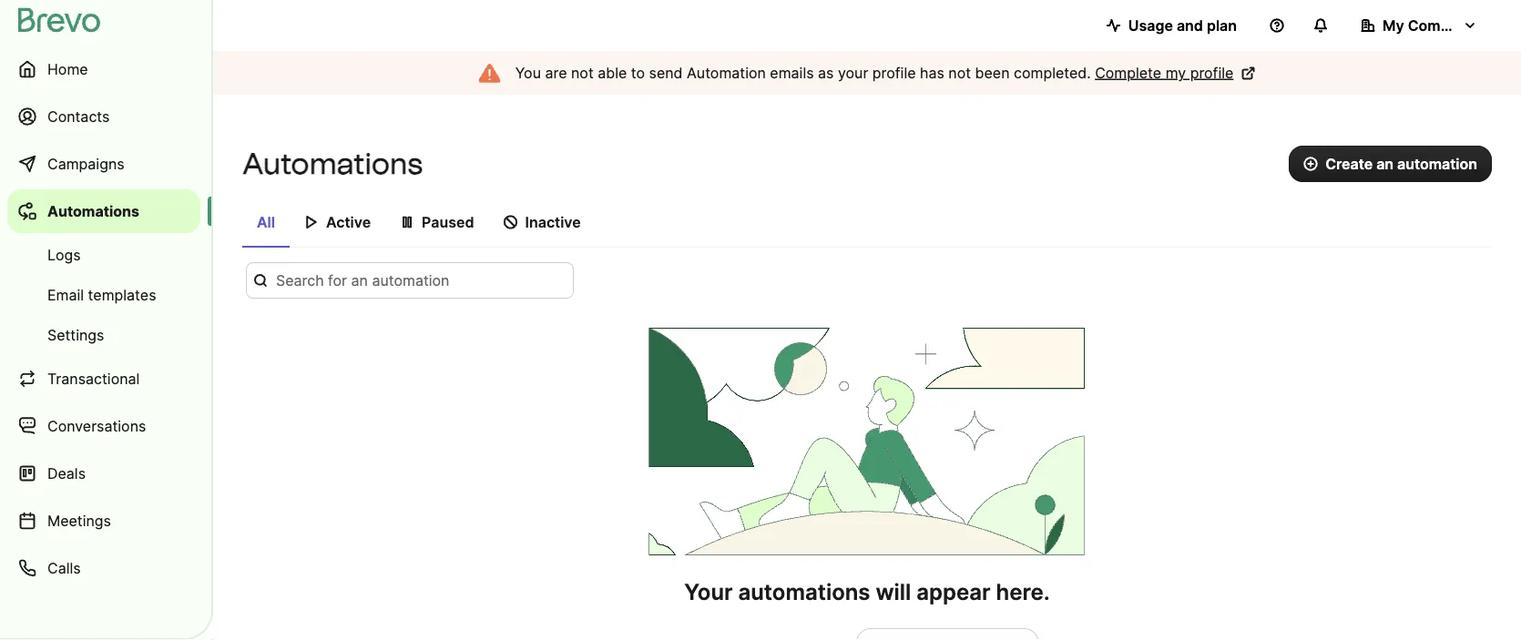 Task type: locate. For each thing, give the bounding box(es) containing it.
not right are
[[571, 64, 594, 82]]

dxrbf image left active
[[304, 215, 319, 230]]

2 dxrbf image from the left
[[400, 215, 415, 230]]

dxrbf image inside paused link
[[400, 215, 415, 230]]

not right has
[[949, 64, 971, 82]]

0 horizontal spatial profile
[[872, 64, 916, 82]]

your
[[838, 64, 868, 82]]

meetings
[[47, 512, 111, 530]]

meetings link
[[7, 499, 200, 543]]

1 not from the left
[[571, 64, 594, 82]]

0 horizontal spatial not
[[571, 64, 594, 82]]

all
[[257, 213, 275, 231]]

dxrbf image for active
[[304, 215, 319, 230]]

you are not able to send automation emails as your profile has not been completed.
[[515, 64, 1095, 82]]

automations
[[242, 146, 423, 181], [47, 202, 139, 220]]

conversations
[[47, 417, 146, 435]]

your automations will appear here. tab panel
[[242, 262, 1492, 640]]

paused
[[422, 213, 474, 231]]

workflow-list-search-input search field
[[246, 262, 574, 299]]

here.
[[996, 578, 1050, 605]]

2 profile from the left
[[1190, 64, 1234, 82]]

create an automation button
[[1289, 146, 1492, 182]]

transactional
[[47, 370, 140, 388]]

send
[[649, 64, 683, 82]]

contacts link
[[7, 95, 200, 138]]

usage and plan
[[1128, 16, 1237, 34]]

1 dxrbf image from the left
[[304, 215, 319, 230]]

are
[[545, 64, 567, 82]]

dxrbf image
[[304, 215, 319, 230], [400, 215, 415, 230]]

active
[[326, 213, 371, 231]]

profile
[[872, 64, 916, 82], [1190, 64, 1234, 82]]

1 horizontal spatial profile
[[1190, 64, 1234, 82]]

automation
[[1397, 155, 1477, 173]]

1 horizontal spatial automations
[[242, 146, 423, 181]]

automations up logs link
[[47, 202, 139, 220]]

automations up active
[[242, 146, 423, 181]]

1 profile from the left
[[872, 64, 916, 82]]

1 horizontal spatial dxrbf image
[[400, 215, 415, 230]]

emails
[[770, 64, 814, 82]]

campaigns link
[[7, 142, 200, 186]]

an
[[1376, 155, 1394, 173]]

dxrbf image for paused
[[400, 215, 415, 230]]

automations link
[[7, 189, 200, 233]]

settings link
[[7, 317, 200, 353]]

calls link
[[7, 547, 200, 590]]

profile right my
[[1190, 64, 1234, 82]]

automations
[[738, 578, 870, 605]]

inactive link
[[489, 204, 596, 246]]

not
[[571, 64, 594, 82], [949, 64, 971, 82]]

1 horizontal spatial not
[[949, 64, 971, 82]]

email
[[47, 286, 84, 304]]

1 vertical spatial automations
[[47, 202, 139, 220]]

your
[[684, 578, 733, 605]]

my
[[1383, 16, 1404, 34]]

profile left has
[[872, 64, 916, 82]]

active link
[[290, 204, 385, 246]]

campaigns
[[47, 155, 124, 173]]

0 vertical spatial automations
[[242, 146, 423, 181]]

complete
[[1095, 64, 1162, 82]]

tab list containing all
[[242, 204, 1492, 248]]

appear
[[917, 578, 991, 605]]

0 horizontal spatial dxrbf image
[[304, 215, 319, 230]]

dxrbf image inside active link
[[304, 215, 319, 230]]

dxrbf image left paused
[[400, 215, 415, 230]]

tab list
[[242, 204, 1492, 248]]

home
[[47, 60, 88, 78]]

automation
[[687, 64, 766, 82]]

usage
[[1128, 16, 1173, 34]]



Task type: vqa. For each thing, say whether or not it's contained in the screenshot.
Is Not Equal To button on the top left of page
no



Task type: describe. For each thing, give the bounding box(es) containing it.
as
[[818, 64, 834, 82]]

my
[[1166, 64, 1186, 82]]

email templates
[[47, 286, 156, 304]]

settings
[[47, 326, 104, 344]]

your automations will appear here.
[[684, 578, 1050, 605]]

email templates link
[[7, 277, 200, 313]]

company
[[1408, 16, 1475, 34]]

has
[[920, 64, 944, 82]]

to
[[631, 64, 645, 82]]

complete my profile link
[[1095, 62, 1255, 84]]

paused link
[[385, 204, 489, 246]]

my company button
[[1346, 7, 1492, 44]]

dxrbf image
[[503, 215, 518, 230]]

create
[[1325, 155, 1373, 173]]

all link
[[242, 204, 290, 248]]

you
[[515, 64, 541, 82]]

logs
[[47, 246, 81, 264]]

transactional link
[[7, 357, 200, 401]]

and
[[1177, 16, 1203, 34]]

will
[[876, 578, 911, 605]]

plan
[[1207, 16, 1237, 34]]

2 not from the left
[[949, 64, 971, 82]]

calls
[[47, 559, 81, 577]]

complete my profile
[[1095, 64, 1234, 82]]

home link
[[7, 47, 200, 91]]

create an automation
[[1325, 155, 1477, 173]]

0 horizontal spatial automations
[[47, 202, 139, 220]]

able
[[598, 64, 627, 82]]

conversations link
[[7, 404, 200, 448]]

logs link
[[7, 237, 200, 273]]

deals link
[[7, 452, 200, 496]]

deals
[[47, 465, 86, 482]]

profile inside 'link'
[[1190, 64, 1234, 82]]

usage and plan button
[[1092, 7, 1252, 44]]

my company
[[1383, 16, 1475, 34]]

inactive
[[525, 213, 581, 231]]

templates
[[88, 286, 156, 304]]

contacts
[[47, 107, 110, 125]]

completed.
[[1014, 64, 1091, 82]]

been
[[975, 64, 1010, 82]]



